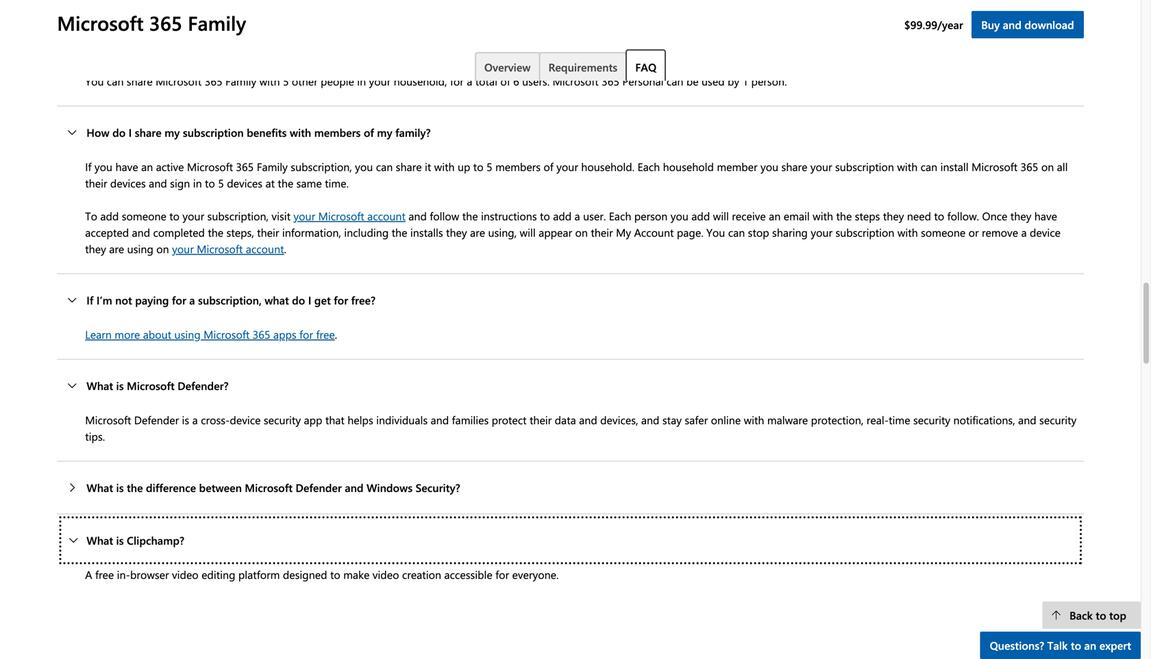 Task type: describe. For each thing, give the bounding box(es) containing it.
what is the difference between microsoft defender and windows security? button
[[57, 462, 1084, 514]]

and right data
[[579, 413, 597, 428]]

what for what is clipchamp?
[[87, 533, 113, 548]]

household,
[[394, 74, 447, 88]]

members inside if you have an active microsoft 365 family subscription, you can share it with up to 5 members of your household. each household member you share your subscription with can install microsoft 365 on all their devices and sign in to 5 devices at the same time.
[[495, 159, 541, 174]]

their down the user. at the right top of the page
[[591, 225, 613, 240]]

0 horizontal spatial i
[[129, 125, 132, 140]]

3 add from the left
[[692, 209, 710, 223]]

your inside 'and follow the instructions to add a user. each person you add will receive an email with the steps they need to follow. once they have accepted and completed the steps, their information, including the installs they are using, will appear on their my account page. you can stop sharing your subscription with someone or remove a device they are using on'
[[811, 225, 833, 240]]

protection,
[[811, 413, 864, 428]]

with left "other"
[[259, 74, 280, 88]]

buy and download
[[981, 17, 1074, 32]]

online
[[711, 413, 741, 428]]

and inside button
[[1003, 17, 1022, 32]]

make
[[343, 568, 370, 582]]

my
[[616, 225, 631, 240]]

1 horizontal spatial your microsoft account link
[[294, 209, 406, 223]]

their down visit
[[257, 225, 279, 240]]

device inside 'and follow the instructions to add a user. each person you add will receive an email with the steps they need to follow. once they have accepted and completed the steps, their information, including the installs they are using, will appear on their my account page. you can stop sharing your subscription with someone or remove a device they are using on'
[[1030, 225, 1061, 240]]

instructions
[[481, 209, 537, 223]]

3 security from the left
[[1039, 413, 1077, 428]]

between
[[199, 481, 242, 495]]

total
[[475, 74, 497, 88]]

can up how
[[107, 74, 124, 88]]

1 horizontal spatial account
[[367, 209, 406, 223]]

learn more about using microsoft 365 apps for free .
[[85, 327, 337, 342]]

2 security from the left
[[913, 413, 950, 428]]

overview
[[484, 60, 531, 74]]

a right remove
[[1021, 225, 1027, 240]]

to
[[85, 209, 97, 223]]

1 video from the left
[[172, 568, 198, 582]]

notifications,
[[953, 413, 1015, 428]]

they left need
[[883, 209, 904, 223]]

need
[[907, 209, 931, 223]]

to left make
[[330, 568, 340, 582]]

and right notifications,
[[1018, 413, 1036, 428]]

not
[[115, 293, 132, 308]]

0 vertical spatial family
[[188, 9, 246, 36]]

1 horizontal spatial will
[[713, 209, 729, 223]]

0 horizontal spatial your microsoft account link
[[172, 242, 284, 256]]

with left install
[[897, 159, 918, 174]]

and up installs
[[409, 209, 427, 223]]

you inside 'and follow the instructions to add a user. each person you add will receive an email with the steps they need to follow. once they have accepted and completed the steps, their information, including the installs they are using, will appear on their my account page. you can stop sharing your subscription with someone or remove a device they are using on'
[[671, 209, 689, 223]]

once
[[982, 209, 1008, 223]]

real-
[[867, 413, 889, 428]]

share left it
[[396, 159, 422, 174]]

platform
[[238, 568, 280, 582]]

faq
[[635, 60, 656, 74]]

users.
[[522, 74, 550, 88]]

0 vertical spatial 5
[[283, 74, 289, 88]]

the up your microsoft account .
[[208, 225, 223, 240]]

1
[[742, 74, 748, 88]]

they right "once"
[[1011, 209, 1031, 223]]

questions? talk to an expert
[[990, 639, 1131, 653]]

0 horizontal spatial you
[[85, 74, 104, 88]]

to up the completed
[[169, 209, 180, 223]]

1 horizontal spatial are
[[470, 225, 485, 240]]

with down need
[[897, 225, 918, 240]]

is for microsoft
[[116, 379, 124, 393]]

to right the up
[[473, 159, 483, 174]]

steps
[[855, 209, 880, 223]]

with inside dropdown button
[[290, 125, 311, 140]]

the left the steps
[[836, 209, 852, 223]]

top
[[1109, 608, 1126, 623]]

what is microsoft defender? button
[[57, 360, 1084, 412]]

or
[[969, 225, 979, 240]]

helps
[[348, 413, 373, 428]]

1 vertical spatial account
[[246, 242, 284, 256]]

to left top
[[1096, 608, 1106, 623]]

a inside "microsoft defender is a cross-device security app that helps individuals and families protect their data and devices, and stay safer online with malware protection, real-time security notifications, and security tips."
[[192, 413, 198, 428]]

personal
[[622, 74, 664, 88]]

they down accepted
[[85, 242, 106, 256]]

by
[[728, 74, 739, 88]]

what is microsoft defender?
[[87, 379, 229, 393]]

on inside if you have an active microsoft 365 family subscription, you can share it with up to 5 members of your household. each household member you share your subscription with can install microsoft 365 on all their devices and sign in to 5 devices at the same time.
[[1041, 159, 1054, 174]]

account
[[634, 225, 674, 240]]

get
[[314, 293, 331, 308]]

can inside 'and follow the instructions to add a user. each person you add will receive an email with the steps they need to follow. once they have accepted and completed the steps, their information, including the installs they are using, will appear on their my account page. you can stop sharing your subscription with someone or remove a device they are using on'
[[728, 225, 745, 240]]

each inside if you have an active microsoft 365 family subscription, you can share it with up to 5 members of your household. each household member you share your subscription with can install microsoft 365 on all their devices and sign in to 5 devices at the same time.
[[638, 159, 660, 174]]

questions? talk to an expert button
[[980, 632, 1141, 660]]

cross-
[[201, 413, 230, 428]]

accessible
[[444, 568, 493, 582]]

information,
[[282, 225, 341, 240]]

learn more about using microsoft 365 apps for free link
[[85, 327, 335, 342]]

to up 'appear'
[[540, 209, 550, 223]]

their inside "microsoft defender is a cross-device security app that helps individuals and families protect their data and devices, and stay safer online with malware protection, real-time security notifications, and security tips."
[[530, 413, 552, 428]]

subscription, inside if i'm not paying for a subscription, what do i get for free? dropdown button
[[198, 293, 262, 308]]

how do i share my subscription benefits with members of my family?
[[87, 125, 431, 140]]

defender?
[[178, 379, 229, 393]]

for right get
[[334, 293, 348, 308]]

and inside if you have an active microsoft 365 family subscription, you can share it with up to 5 members of your household. each household member you share your subscription with can install microsoft 365 on all their devices and sign in to 5 devices at the same time.
[[149, 176, 167, 190]]

and follow the instructions to add a user. each person you add will receive an email with the steps they need to follow. once they have accepted and completed the steps, their information, including the installs they are using, will appear on their my account page. you can stop sharing your subscription with someone or remove a device they are using on
[[85, 209, 1061, 256]]

benefits
[[247, 125, 287, 140]]

sign
[[170, 176, 190, 190]]

what is clipchamp? button
[[57, 515, 1084, 567]]

and right accepted
[[132, 225, 150, 240]]

0 vertical spatial someone
[[122, 209, 166, 223]]

the left installs
[[392, 225, 407, 240]]

appear
[[539, 225, 572, 240]]

family?
[[395, 125, 431, 140]]

someone inside 'and follow the instructions to add a user. each person you add will receive an email with the steps they need to follow. once they have accepted and completed the steps, their information, including the installs they are using, will appear on their my account page. you can stop sharing your subscription with someone or remove a device they are using on'
[[921, 225, 966, 240]]

that
[[325, 413, 345, 428]]

requirements
[[548, 60, 617, 74]]

2 add from the left
[[553, 209, 572, 223]]

a left the user. at the right top of the page
[[575, 209, 580, 223]]

active
[[156, 159, 184, 174]]

install
[[940, 159, 969, 174]]

receive
[[732, 209, 766, 223]]

with right it
[[434, 159, 455, 174]]

overview link
[[475, 52, 540, 81]]

and inside dropdown button
[[345, 481, 364, 495]]

1 horizontal spatial .
[[335, 327, 337, 342]]

1 my from the left
[[165, 125, 180, 140]]

a inside dropdown button
[[189, 293, 195, 308]]

installs
[[410, 225, 443, 240]]

free?
[[351, 293, 376, 308]]

families
[[452, 413, 489, 428]]

the inside if you have an active microsoft 365 family subscription, you can share it with up to 5 members of your household. each household member you share your subscription with can install microsoft 365 on all their devices and sign in to 5 devices at the same time.
[[278, 176, 293, 190]]

1 vertical spatial subscription,
[[207, 209, 269, 223]]

2 my from the left
[[377, 125, 392, 140]]

subscription inside how do i share my subscription benefits with members of my family? dropdown button
[[183, 125, 244, 140]]

to add someone to your subscription, visit your microsoft account
[[85, 209, 406, 223]]

share inside dropdown button
[[135, 125, 162, 140]]

how
[[87, 125, 109, 140]]

browser
[[130, 568, 169, 582]]

microsoft defender is a cross-device security app that helps individuals and families protect their data and devices, and stay safer online with malware protection, real-time security notifications, and security tips.
[[85, 413, 1077, 444]]

subscription, inside if you have an active microsoft 365 family subscription, you can share it with up to 5 members of your household. each household member you share your subscription with can install microsoft 365 on all their devices and sign in to 5 devices at the same time.
[[291, 159, 352, 174]]

be
[[686, 74, 699, 88]]

faq link
[[626, 49, 666, 82]]

for right paying
[[172, 293, 186, 308]]

can left it
[[376, 159, 393, 174]]

1 vertical spatial i
[[308, 293, 311, 308]]

0 vertical spatial of
[[500, 74, 510, 88]]

windows
[[367, 481, 413, 495]]

and left families
[[431, 413, 449, 428]]

page.
[[677, 225, 703, 240]]

an for if
[[141, 159, 153, 174]]

subscription inside if you have an active microsoft 365 family subscription, you can share it with up to 5 members of your household. each household member you share your subscription with can install microsoft 365 on all their devices and sign in to 5 devices at the same time.
[[835, 159, 894, 174]]

household
[[663, 159, 714, 174]]

what is clipchamp?
[[87, 533, 184, 548]]

if i'm not paying for a subscription, what do i get for free? button
[[57, 274, 1084, 327]]

what
[[265, 293, 289, 308]]

and left stay
[[641, 413, 659, 428]]

including
[[344, 225, 389, 240]]

to right need
[[934, 209, 944, 223]]

0 vertical spatial .
[[284, 242, 286, 256]]

devices,
[[600, 413, 638, 428]]

you left it
[[355, 159, 373, 174]]

device inside "microsoft defender is a cross-device security app that helps individuals and families protect their data and devices, and stay safer online with malware protection, real-time security notifications, and security tips."
[[230, 413, 261, 428]]

back
[[1070, 608, 1093, 623]]

1 horizontal spatial on
[[575, 225, 588, 240]]

app
[[304, 413, 322, 428]]

questions?
[[990, 639, 1044, 653]]

to right sign
[[205, 176, 215, 190]]

2 horizontal spatial 5
[[486, 159, 492, 174]]

0 vertical spatial do
[[112, 125, 126, 140]]

1 vertical spatial do
[[292, 293, 305, 308]]

stop
[[748, 225, 769, 240]]

microsoft inside what is microsoft defender? dropdown button
[[127, 379, 175, 393]]

share up email
[[781, 159, 807, 174]]

for left "everyone."
[[496, 568, 509, 582]]

accepted
[[85, 225, 129, 240]]

email
[[784, 209, 810, 223]]

completed
[[153, 225, 205, 240]]

person.
[[751, 74, 787, 88]]



Task type: vqa. For each thing, say whether or not it's contained in the screenshot.
to
yes



Task type: locate. For each thing, give the bounding box(es) containing it.
on left all
[[1041, 159, 1054, 174]]

remove
[[982, 225, 1018, 240]]

0 vertical spatial on
[[1041, 159, 1054, 174]]

device left app
[[230, 413, 261, 428]]

if i'm not paying for a subscription, what do i get for free?
[[87, 293, 376, 308]]

2 devices from the left
[[227, 176, 262, 190]]

safer
[[685, 413, 708, 428]]

0 vertical spatial in
[[357, 74, 366, 88]]

is down more
[[116, 379, 124, 393]]

of left family?
[[364, 125, 374, 140]]

a up learn more about using microsoft 365 apps for free link at the left of the page
[[189, 293, 195, 308]]

you down how
[[94, 159, 112, 174]]

what up the tips.
[[87, 379, 113, 393]]

of down how do i share my subscription benefits with members of my family? dropdown button
[[544, 159, 554, 174]]

time
[[889, 413, 910, 428]]

1 horizontal spatial add
[[553, 209, 572, 223]]

devices
[[110, 176, 146, 190], [227, 176, 262, 190]]

members up instructions
[[495, 159, 541, 174]]

microsoft inside "microsoft defender is a cross-device security app that helps individuals and families protect their data and devices, and stay safer online with malware protection, real-time security notifications, and security tips."
[[85, 413, 131, 428]]

the right at
[[278, 176, 293, 190]]

subscription, up same at the left of the page
[[291, 159, 352, 174]]

1 what from the top
[[87, 379, 113, 393]]

microsoft 365 family
[[57, 9, 246, 36]]

share up active on the left top
[[135, 125, 162, 140]]

1 vertical spatial if
[[87, 293, 93, 308]]

1 vertical spatial family
[[225, 74, 256, 88]]

on down the user. at the right top of the page
[[575, 225, 588, 240]]

each
[[638, 159, 660, 174], [609, 209, 631, 223]]

an left active on the left top
[[141, 159, 153, 174]]

what inside "dropdown button"
[[87, 533, 113, 548]]

difference
[[146, 481, 196, 495]]

using,
[[488, 225, 517, 240]]

you up "page."
[[671, 209, 689, 223]]

their inside if you have an active microsoft 365 family subscription, you can share it with up to 5 members of your household. each household member you share your subscription with can install microsoft 365 on all their devices and sign in to 5 devices at the same time.
[[85, 176, 107, 190]]

is inside dropdown button
[[116, 481, 124, 495]]

2 vertical spatial an
[[1084, 639, 1096, 653]]

video left editing
[[172, 568, 198, 582]]

do right what
[[292, 293, 305, 308]]

1 horizontal spatial do
[[292, 293, 305, 308]]

data
[[555, 413, 576, 428]]

1 horizontal spatial someone
[[921, 225, 966, 240]]

in-
[[117, 568, 130, 582]]

1 horizontal spatial using
[[174, 327, 201, 342]]

1 horizontal spatial i
[[308, 293, 311, 308]]

an inside if you have an active microsoft 365 family subscription, you can share it with up to 5 members of your household. each household member you share your subscription with can install microsoft 365 on all their devices and sign in to 5 devices at the same time.
[[141, 159, 153, 174]]

account down "steps,"
[[246, 242, 284, 256]]

household.
[[581, 159, 635, 174]]

0 vertical spatial i
[[129, 125, 132, 140]]

everyone.
[[512, 568, 559, 582]]

0 vertical spatial members
[[314, 125, 361, 140]]

2 vertical spatial subscription,
[[198, 293, 262, 308]]

0 horizontal spatial .
[[284, 242, 286, 256]]

each up my
[[609, 209, 631, 223]]

can down receive on the top
[[728, 225, 745, 240]]

an inside dropdown button
[[1084, 639, 1096, 653]]

0 horizontal spatial add
[[100, 209, 119, 223]]

0 horizontal spatial account
[[246, 242, 284, 256]]

0 vertical spatial have
[[115, 159, 138, 174]]

what inside dropdown button
[[87, 481, 113, 495]]

1 horizontal spatial have
[[1034, 209, 1057, 223]]

2 horizontal spatial security
[[1039, 413, 1077, 428]]

.
[[284, 242, 286, 256], [335, 327, 337, 342]]

they
[[883, 209, 904, 223], [1011, 209, 1031, 223], [446, 225, 467, 240], [85, 242, 106, 256]]

person
[[634, 209, 668, 223]]

add up 'appear'
[[553, 209, 572, 223]]

you up how
[[85, 74, 104, 88]]

members
[[314, 125, 361, 140], [495, 159, 541, 174]]

have inside 'and follow the instructions to add a user. each person you add will receive an email with the steps they need to follow. once they have accepted and completed the steps, their information, including the installs they are using, will appear on their my account page. you can stop sharing your subscription with someone or remove a device they are using on'
[[1034, 209, 1057, 223]]

an left email
[[769, 209, 781, 223]]

0 vertical spatial your microsoft account link
[[294, 209, 406, 223]]

2 vertical spatial 5
[[218, 176, 224, 190]]

in inside if you have an active microsoft 365 family subscription, you can share it with up to 5 members of your household. each household member you share your subscription with can install microsoft 365 on all their devices and sign in to 5 devices at the same time.
[[193, 176, 202, 190]]

using inside 'and follow the instructions to add a user. each person you add will receive an email with the steps they need to follow. once they have accepted and completed the steps, their information, including the installs they are using, will appear on their my account page. you can stop sharing your subscription with someone or remove a device they are using on'
[[127, 242, 153, 256]]

0 vertical spatial if
[[85, 159, 91, 174]]

the right the follow
[[462, 209, 478, 223]]

if inside if you have an active microsoft 365 family subscription, you can share it with up to 5 members of your household. each household member you share your subscription with can install microsoft 365 on all their devices and sign in to 5 devices at the same time.
[[85, 159, 91, 174]]

with right benefits
[[290, 125, 311, 140]]

have
[[115, 159, 138, 174], [1034, 209, 1057, 223]]

0 vertical spatial an
[[141, 159, 153, 174]]

an left the expert
[[1084, 639, 1096, 653]]

they down the follow
[[446, 225, 467, 240]]

visit
[[272, 209, 291, 223]]

do right how
[[112, 125, 126, 140]]

my up active on the left top
[[165, 125, 180, 140]]

1 vertical spatial your microsoft account link
[[172, 242, 284, 256]]

a left "total"
[[467, 74, 472, 88]]

steps,
[[226, 225, 254, 240]]

0 horizontal spatial of
[[364, 125, 374, 140]]

what for what is the difference between microsoft defender and windows security?
[[87, 481, 113, 495]]

and right buy
[[1003, 17, 1022, 32]]

and down active on the left top
[[149, 176, 167, 190]]

user.
[[583, 209, 606, 223]]

is
[[116, 379, 124, 393], [182, 413, 189, 428], [116, 481, 124, 495], [116, 533, 124, 548]]

add up accepted
[[100, 209, 119, 223]]

1 horizontal spatial in
[[357, 74, 366, 88]]

1 horizontal spatial each
[[638, 159, 660, 174]]

with right online
[[744, 413, 764, 428]]

2 vertical spatial of
[[544, 159, 554, 174]]

1 add from the left
[[100, 209, 119, 223]]

if for if i'm not paying for a subscription, what do i get for free?
[[87, 293, 93, 308]]

i right how
[[129, 125, 132, 140]]

have inside if you have an active microsoft 365 family subscription, you can share it with up to 5 members of your household. each household member you share your subscription with can install microsoft 365 on all their devices and sign in to 5 devices at the same time.
[[115, 159, 138, 174]]

subscription, up "steps,"
[[207, 209, 269, 223]]

you right member
[[761, 159, 778, 174]]

1 vertical spatial you
[[706, 225, 725, 240]]

back to top
[[1070, 608, 1126, 623]]

0 vertical spatial each
[[638, 159, 660, 174]]

1 vertical spatial on
[[575, 225, 588, 240]]

is inside dropdown button
[[116, 379, 124, 393]]

someone up the completed
[[122, 209, 166, 223]]

video
[[172, 568, 198, 582], [373, 568, 399, 582]]

1 vertical spatial defender
[[296, 481, 342, 495]]

1 horizontal spatial of
[[500, 74, 510, 88]]

using down accepted
[[127, 242, 153, 256]]

1 vertical spatial are
[[109, 242, 124, 256]]

. right apps
[[335, 327, 337, 342]]

their left data
[[530, 413, 552, 428]]

for left "total"
[[450, 74, 464, 88]]

have left active on the left top
[[115, 159, 138, 174]]

an inside 'and follow the instructions to add a user. each person you add will receive an email with the steps they need to follow. once they have accepted and completed the steps, their information, including the installs they are using, will appear on their my account page. you can stop sharing your subscription with someone or remove a device they are using on'
[[769, 209, 781, 223]]

0 horizontal spatial free
[[95, 568, 114, 582]]

and left windows
[[345, 481, 364, 495]]

learn more about microsoft 365 family. tab list
[[57, 49, 1084, 82]]

do
[[112, 125, 126, 140], [292, 293, 305, 308]]

a
[[85, 568, 92, 582]]

requirements link
[[539, 52, 627, 81]]

expert
[[1099, 639, 1131, 653]]

0 horizontal spatial video
[[172, 568, 198, 582]]

is inside "microsoft defender is a cross-device security app that helps individuals and families protect their data and devices, and stay safer online with malware protection, real-time security notifications, and security tips."
[[182, 413, 189, 428]]

up
[[458, 159, 470, 174]]

about
[[143, 327, 171, 342]]

1 vertical spatial have
[[1034, 209, 1057, 223]]

1 vertical spatial .
[[335, 327, 337, 342]]

1 vertical spatial someone
[[921, 225, 966, 240]]

0 vertical spatial you
[[85, 74, 104, 88]]

free right the a
[[95, 568, 114, 582]]

someone down follow.
[[921, 225, 966, 240]]

0 vertical spatial subscription
[[183, 125, 244, 140]]

other
[[292, 74, 318, 88]]

a free in-browser video editing platform designed to make video creation accessible for everyone.
[[85, 568, 559, 582]]

my
[[165, 125, 180, 140], [377, 125, 392, 140]]

will down instructions
[[520, 225, 536, 240]]

2 vertical spatial what
[[87, 533, 113, 548]]

. down information,
[[284, 242, 286, 256]]

1 vertical spatial using
[[174, 327, 201, 342]]

people
[[321, 74, 354, 88]]

family inside if you have an active microsoft 365 family subscription, you can share it with up to 5 members of your household. each household member you share your subscription with can install microsoft 365 on all their devices and sign in to 5 devices at the same time.
[[257, 159, 288, 174]]

each inside 'and follow the instructions to add a user. each person you add will receive an email with the steps they need to follow. once they have accepted and completed the steps, their information, including the installs they are using, will appear on their my account page. you can stop sharing your subscription with someone or remove a device they are using on'
[[609, 209, 631, 223]]

0 horizontal spatial someone
[[122, 209, 166, 223]]

0 horizontal spatial will
[[520, 225, 536, 240]]

0 vertical spatial device
[[1030, 225, 1061, 240]]

for right apps
[[299, 327, 313, 342]]

365
[[149, 9, 182, 36], [205, 74, 222, 88], [602, 74, 619, 88], [236, 159, 254, 174], [1021, 159, 1038, 174], [253, 327, 270, 342]]

device right remove
[[1030, 225, 1061, 240]]

free down get
[[316, 327, 335, 342]]

what inside dropdown button
[[87, 379, 113, 393]]

1 horizontal spatial free
[[316, 327, 335, 342]]

my left family?
[[377, 125, 392, 140]]

to inside dropdown button
[[1071, 639, 1081, 653]]

1 horizontal spatial security
[[913, 413, 950, 428]]

add up "page."
[[692, 209, 710, 223]]

buy and download button
[[972, 11, 1084, 38]]

you
[[94, 159, 112, 174], [355, 159, 373, 174], [761, 159, 778, 174], [671, 209, 689, 223]]

microsoft
[[57, 9, 144, 36], [156, 74, 202, 88], [553, 74, 599, 88], [187, 159, 233, 174], [972, 159, 1018, 174], [318, 209, 364, 223], [197, 242, 243, 256], [204, 327, 250, 342], [127, 379, 175, 393], [85, 413, 131, 428], [245, 481, 293, 495]]

1 horizontal spatial video
[[373, 568, 399, 582]]

security?
[[416, 481, 460, 495]]

learn
[[85, 327, 112, 342]]

individuals
[[376, 413, 428, 428]]

1 vertical spatial free
[[95, 568, 114, 582]]

share down microsoft 365 family
[[127, 74, 153, 88]]

2 horizontal spatial of
[[544, 159, 554, 174]]

1 horizontal spatial defender
[[296, 481, 342, 495]]

members inside dropdown button
[[314, 125, 361, 140]]

how do i share my subscription benefits with members of my family? button
[[57, 107, 1084, 159]]

0 horizontal spatial an
[[141, 159, 153, 174]]

follow.
[[947, 209, 979, 223]]

the inside dropdown button
[[127, 481, 143, 495]]

with right email
[[813, 209, 833, 223]]

1 vertical spatial will
[[520, 225, 536, 240]]

member
[[717, 159, 758, 174]]

subscription,
[[291, 159, 352, 174], [207, 209, 269, 223], [198, 293, 262, 308]]

1 devices from the left
[[110, 176, 146, 190]]

2 horizontal spatial add
[[692, 209, 710, 223]]

if left i'm
[[87, 293, 93, 308]]

0 horizontal spatial device
[[230, 413, 261, 428]]

with
[[259, 74, 280, 88], [290, 125, 311, 140], [434, 159, 455, 174], [897, 159, 918, 174], [813, 209, 833, 223], [897, 225, 918, 240], [744, 413, 764, 428]]

add
[[100, 209, 119, 223], [553, 209, 572, 223], [692, 209, 710, 223]]

2 what from the top
[[87, 481, 113, 495]]

are
[[470, 225, 485, 240], [109, 242, 124, 256]]

members up time.
[[314, 125, 361, 140]]

if for if you have an active microsoft 365 family subscription, you can share it with up to 5 members of your household. each household member you share your subscription with can install microsoft 365 on all their devices and sign in to 5 devices at the same time.
[[85, 159, 91, 174]]

is for clipchamp?
[[116, 533, 124, 548]]

microsoft inside what is the difference between microsoft defender and windows security? dropdown button
[[245, 481, 293, 495]]

if inside dropdown button
[[87, 293, 93, 308]]

using
[[127, 242, 153, 256], [174, 327, 201, 342]]

0 horizontal spatial devices
[[110, 176, 146, 190]]

0 vertical spatial are
[[470, 225, 485, 240]]

is left cross- at the left bottom
[[182, 413, 189, 428]]

0 horizontal spatial members
[[314, 125, 361, 140]]

subscription left benefits
[[183, 125, 244, 140]]

what for what is microsoft defender?
[[87, 379, 113, 393]]

subscription inside 'and follow the instructions to add a user. each person you add will receive an email with the steps they need to follow. once they have accepted and completed the steps, their information, including the installs they are using, will appear on their my account page. you can stop sharing your subscription with someone or remove a device they are using on'
[[836, 225, 894, 240]]

1 horizontal spatial device
[[1030, 225, 1061, 240]]

2 vertical spatial family
[[257, 159, 288, 174]]

1 vertical spatial members
[[495, 159, 541, 174]]

0 horizontal spatial are
[[109, 242, 124, 256]]

all
[[1057, 159, 1068, 174]]

0 horizontal spatial in
[[193, 176, 202, 190]]

5 right the up
[[486, 159, 492, 174]]

1 vertical spatial 5
[[486, 159, 492, 174]]

creation
[[402, 568, 441, 582]]

1 vertical spatial in
[[193, 176, 202, 190]]

1 security from the left
[[264, 413, 301, 428]]

an for questions?
[[1084, 639, 1096, 653]]

a left cross- at the left bottom
[[192, 413, 198, 428]]

1 horizontal spatial an
[[769, 209, 781, 223]]

0 vertical spatial free
[[316, 327, 335, 342]]

time.
[[325, 176, 349, 190]]

2 vertical spatial on
[[156, 242, 169, 256]]

what down the tips.
[[87, 481, 113, 495]]

will left receive on the top
[[713, 209, 729, 223]]

if down how
[[85, 159, 91, 174]]

in right people
[[357, 74, 366, 88]]

someone
[[122, 209, 166, 223], [921, 225, 966, 240]]

for
[[450, 74, 464, 88], [172, 293, 186, 308], [334, 293, 348, 308], [299, 327, 313, 342], [496, 568, 509, 582]]

defender inside "microsoft defender is a cross-device security app that helps individuals and families protect their data and devices, and stay safer online with malware protection, real-time security notifications, and security tips."
[[134, 413, 179, 428]]

1 vertical spatial device
[[230, 413, 261, 428]]

can left be
[[667, 74, 683, 88]]

what up the a
[[87, 533, 113, 548]]

is for the
[[116, 481, 124, 495]]

if
[[85, 159, 91, 174], [87, 293, 93, 308]]

with inside "microsoft defender is a cross-device security app that helps individuals and families protect their data and devices, and stay safer online with malware protection, real-time security notifications, and security tips."
[[744, 413, 764, 428]]

you can share microsoft 365 family with 5 other people in your household, for a total of 6 users. microsoft 365 personal can be used by 1 person.
[[85, 74, 787, 88]]

can left install
[[921, 159, 937, 174]]

is inside "dropdown button"
[[116, 533, 124, 548]]

is up in-
[[116, 533, 124, 548]]

defender inside dropdown button
[[296, 481, 342, 495]]

defender down what is microsoft defender?
[[134, 413, 179, 428]]

0 vertical spatial account
[[367, 209, 406, 223]]

0 horizontal spatial my
[[165, 125, 180, 140]]

1 vertical spatial subscription
[[835, 159, 894, 174]]

2 horizontal spatial on
[[1041, 159, 1054, 174]]

your
[[369, 74, 391, 88], [557, 159, 578, 174], [810, 159, 832, 174], [183, 209, 204, 223], [294, 209, 315, 223], [811, 225, 833, 240], [172, 242, 194, 256]]

0 horizontal spatial on
[[156, 242, 169, 256]]

sharing
[[772, 225, 808, 240]]

i'm
[[96, 293, 112, 308]]

what is the difference between microsoft defender and windows security?
[[87, 481, 460, 495]]

will
[[713, 209, 729, 223], [520, 225, 536, 240]]

0 horizontal spatial security
[[264, 413, 301, 428]]

at
[[265, 176, 275, 190]]

more
[[115, 327, 140, 342]]

stay
[[662, 413, 682, 428]]

0 horizontal spatial 5
[[218, 176, 224, 190]]

have right "once"
[[1034, 209, 1057, 223]]

0 vertical spatial will
[[713, 209, 729, 223]]

are left using,
[[470, 225, 485, 240]]

0 vertical spatial subscription,
[[291, 159, 352, 174]]

clipchamp?
[[127, 533, 184, 548]]

of inside dropdown button
[[364, 125, 374, 140]]

you inside 'and follow the instructions to add a user. each person you add will receive an email with the steps they need to follow. once they have accepted and completed the steps, their information, including the installs they are using, will appear on their my account page. you can stop sharing your subscription with someone or remove a device they are using on'
[[706, 225, 725, 240]]

defender down app
[[296, 481, 342, 495]]

of inside if you have an active microsoft 365 family subscription, you can share it with up to 5 members of your household. each household member you share your subscription with can install microsoft 365 on all their devices and sign in to 5 devices at the same time.
[[544, 159, 554, 174]]

account up the including
[[367, 209, 406, 223]]

devices left at
[[227, 176, 262, 190]]

security
[[264, 413, 301, 428], [913, 413, 950, 428], [1039, 413, 1077, 428]]

2 video from the left
[[373, 568, 399, 582]]

1 vertical spatial each
[[609, 209, 631, 223]]

0 horizontal spatial have
[[115, 159, 138, 174]]

malware
[[767, 413, 808, 428]]

1 vertical spatial an
[[769, 209, 781, 223]]

0 vertical spatial what
[[87, 379, 113, 393]]

designed
[[283, 568, 327, 582]]

same
[[296, 176, 322, 190]]

3 what from the top
[[87, 533, 113, 548]]

to right talk
[[1071, 639, 1081, 653]]

0 horizontal spatial each
[[609, 209, 631, 223]]

free
[[316, 327, 335, 342], [95, 568, 114, 582]]

protect
[[492, 413, 527, 428]]

to
[[473, 159, 483, 174], [205, 176, 215, 190], [169, 209, 180, 223], [540, 209, 550, 223], [934, 209, 944, 223], [330, 568, 340, 582], [1096, 608, 1106, 623], [1071, 639, 1081, 653]]

each left household
[[638, 159, 660, 174]]



